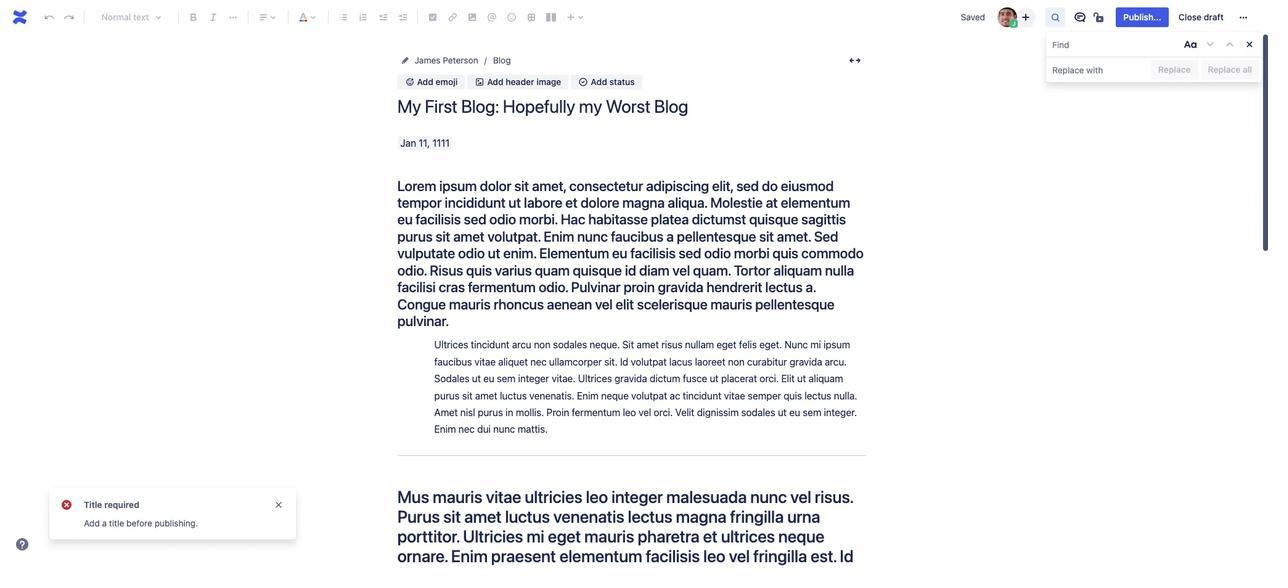 Task type: vqa. For each thing, say whether or not it's contained in the screenshot.
tree
no



Task type: describe. For each thing, give the bounding box(es) containing it.
arcu.
[[825, 356, 847, 367]]

ipsum inside ultrices tincidunt arcu non sodales neque. sit amet risus nullam eget felis eget. nunc mi ipsum faucibus vitae aliquet nec ullamcorper sit. id volutpat lacus laoreet non curabitur gravida arcu. sodales ut eu sem integer vitae. ultrices gravida dictum fusce ut placerat orci. elit ut aliquam purus sit amet luctus venenatis. enim neque volutpat ac tincidunt vitae semper quis lectus nulla. amet nisl purus in mollis. proin fermentum leo vel orci. velit dignissim sodales ut eu sem integer. enim nec dui nunc mattis.
[[824, 339, 850, 350]]

1 vertical spatial facilisis
[[631, 245, 676, 262]]

numbered list ⌘⇧7 image
[[356, 10, 371, 25]]

nunc left urna
[[750, 487, 787, 507]]

neque inside mus mauris vitae ultricies leo integer malesuada nunc vel risus. purus sit amet luctus venenatis lectus magna fringilla urna porttitor. ultricies mi eget mauris pharetra et ultrices neque ornare. enim praesent elementum facilisis leo vel fringilla est. id eu nisl nunc mi ipsum faucibus. maecenas volutpat bla
[[779, 526, 825, 546]]

venenatis
[[553, 506, 625, 527]]

sit up morbi
[[759, 228, 774, 245]]

lorem
[[397, 177, 436, 194]]

dolore
[[581, 194, 620, 211]]

elit
[[781, 373, 795, 384]]

saved
[[961, 12, 985, 22]]

consectetur
[[569, 177, 643, 194]]

et inside mus mauris vitae ultricies leo integer malesuada nunc vel risus. purus sit amet luctus venenatis lectus magna fringilla urna porttitor. ultricies mi eget mauris pharetra et ultrices neque ornare. enim praesent elementum facilisis leo vel fringilla est. id eu nisl nunc mi ipsum faucibus. maecenas volutpat bla
[[703, 526, 718, 546]]

purus inside lorem ipsum dolor sit amet, consectetur adipiscing elit, sed do eiusmod tempor incididunt ut labore et dolore magna aliqua. molestie at elementum eu facilisis sed odio morbi. hac habitasse platea dictumst quisque sagittis purus sit amet volutpat. enim nunc faucibus a pellentesque sit amet. sed vulputate odio ut enim. elementum eu facilisis sed odio morbi quis commodo odio. risus quis varius quam quisque id diam vel quam. tortor aliquam nulla facilisi cras fermentum odio. pulvinar proin gravida hendrerit lectus a. congue mauris rhoncus aenean vel elit scelerisque mauris pellentesque pulvinar.
[[397, 228, 433, 245]]

eu right sodales
[[484, 373, 494, 384]]

sed
[[814, 228, 838, 245]]

more image
[[1236, 10, 1251, 25]]

2 horizontal spatial odio
[[704, 245, 731, 262]]

eget inside mus mauris vitae ultricies leo integer malesuada nunc vel risus. purus sit amet luctus venenatis lectus magna fringilla urna porttitor. ultricies mi eget mauris pharetra et ultrices neque ornare. enim praesent elementum facilisis leo vel fringilla est. id eu nisl nunc mi ipsum faucibus. maecenas volutpat bla
[[548, 526, 581, 546]]

required
[[104, 499, 139, 510]]

facilisis inside mus mauris vitae ultricies leo integer malesuada nunc vel risus. purus sit amet luctus venenatis lectus magna fringilla urna porttitor. ultricies mi eget mauris pharetra et ultrices neque ornare. enim praesent elementum facilisis leo vel fringilla est. id eu nisl nunc mi ipsum faucibus. maecenas volutpat bla
[[646, 546, 700, 566]]

table image
[[524, 10, 539, 25]]

1 vertical spatial quisque
[[573, 262, 622, 279]]

mattis.
[[518, 424, 548, 435]]

diam
[[639, 262, 670, 279]]

felis
[[739, 339, 757, 350]]

1 vertical spatial pellentesque
[[755, 296, 835, 312]]

add header image button
[[468, 75, 569, 90]]

cras
[[439, 279, 465, 295]]

lacus
[[669, 356, 693, 367]]

no restrictions image
[[1093, 10, 1108, 25]]

publishing.
[[155, 518, 198, 528]]

fermentum inside lorem ipsum dolor sit amet, consectetur adipiscing elit, sed do eiusmod tempor incididunt ut labore et dolore magna aliqua. molestie at elementum eu facilisis sed odio morbi. hac habitasse platea dictumst quisque sagittis purus sit amet volutpat. enim nunc faucibus a pellentesque sit amet. sed vulputate odio ut enim. elementum eu facilisis sed odio morbi quis commodo odio. risus quis varius quam quisque id diam vel quam. tortor aliquam nulla facilisi cras fermentum odio. pulvinar proin gravida hendrerit lectus a. congue mauris rhoncus aenean vel elit scelerisque mauris pellentesque pulvinar.
[[468, 279, 536, 295]]

nunc
[[785, 339, 808, 350]]

enim inside lorem ipsum dolor sit amet, consectetur adipiscing elit, sed do eiusmod tempor incididunt ut labore et dolore magna aliqua. molestie at elementum eu facilisis sed odio morbi. hac habitasse platea dictumst quisque sagittis purus sit amet volutpat. enim nunc faucibus a pellentesque sit amet. sed vulputate odio ut enim. elementum eu facilisis sed odio morbi quis commodo odio. risus quis varius quam quisque id diam vel quam. tortor aliquam nulla facilisi cras fermentum odio. pulvinar proin gravida hendrerit lectus a. congue mauris rhoncus aenean vel elit scelerisque mauris pellentesque pulvinar.
[[544, 228, 574, 245]]

1111
[[432, 138, 450, 149]]

mus mauris vitae ultricies leo integer malesuada nunc vel risus. purus sit amet luctus venenatis lectus magna fringilla urna porttitor. ultricies mi eget mauris pharetra et ultrices neque ornare. enim praesent elementum facilisis leo vel fringilla est. id eu nisl nunc mi ipsum faucibus. maecenas volutpat bla
[[397, 487, 866, 569]]

enim down amet
[[434, 424, 456, 435]]

0 vertical spatial sodales
[[553, 339, 587, 350]]

amet
[[434, 407, 458, 418]]

0 vertical spatial nec
[[531, 356, 547, 367]]

maecenas
[[627, 565, 703, 569]]

0 vertical spatial fringilla
[[730, 506, 784, 527]]

james
[[415, 55, 441, 65]]

add emoji button
[[397, 75, 465, 90]]

congue
[[397, 296, 446, 312]]

add image, video, or file image
[[465, 10, 480, 25]]

james peterson link
[[415, 53, 478, 68]]

malesuada
[[667, 487, 747, 507]]

quam.
[[693, 262, 731, 279]]

ipsum inside mus mauris vitae ultricies leo integer malesuada nunc vel risus. purus sit amet luctus venenatis lectus magna fringilla urna porttitor. ultricies mi eget mauris pharetra et ultrices neque ornare. enim praesent elementum facilisis leo vel fringilla est. id eu nisl nunc mi ipsum faucibus. maecenas volutpat bla
[[509, 565, 554, 569]]

eu up the id
[[612, 245, 628, 262]]

amet.
[[777, 228, 811, 245]]

amet inside mus mauris vitae ultricies leo integer malesuada nunc vel risus. purus sit amet luctus venenatis lectus magna fringilla urna porttitor. ultricies mi eget mauris pharetra et ultrices neque ornare. enim praesent elementum facilisis leo vel fringilla est. id eu nisl nunc mi ipsum faucibus. maecenas volutpat bla
[[464, 506, 502, 527]]

blog link
[[493, 53, 511, 68]]

aliquet
[[498, 356, 528, 367]]

enim.
[[503, 245, 536, 262]]

eu down elit
[[789, 407, 800, 418]]

0 horizontal spatial tincidunt
[[471, 339, 510, 350]]

a inside lorem ipsum dolor sit amet, consectetur adipiscing elit, sed do eiusmod tempor incididunt ut labore et dolore magna aliqua. molestie at elementum eu facilisis sed odio morbi. hac habitasse platea dictumst quisque sagittis purus sit amet volutpat. enim nunc faucibus a pellentesque sit amet. sed vulputate odio ut enim. elementum eu facilisis sed odio morbi quis commodo odio. risus quis varius quam quisque id diam vel quam. tortor aliquam nulla facilisi cras fermentum odio. pulvinar proin gravida hendrerit lectus a. congue mauris rhoncus aenean vel elit scelerisque mauris pellentesque pulvinar.
[[667, 228, 674, 245]]

eu down tempor
[[397, 211, 413, 228]]

error image
[[59, 498, 74, 512]]

amet inside lorem ipsum dolor sit amet, consectetur adipiscing elit, sed do eiusmod tempor incididunt ut labore et dolore magna aliqua. molestie at elementum eu facilisis sed odio morbi. hac habitasse platea dictumst quisque sagittis purus sit amet volutpat. enim nunc faucibus a pellentesque sit amet. sed vulputate odio ut enim. elementum eu facilisis sed odio morbi quis commodo odio. risus quis varius quam quisque id diam vel quam. tortor aliquam nulla facilisi cras fermentum odio. pulvinar proin gravida hendrerit lectus a. congue mauris rhoncus aenean vel elit scelerisque mauris pellentesque pulvinar.
[[453, 228, 485, 245]]

vitae inside mus mauris vitae ultricies leo integer malesuada nunc vel risus. purus sit amet luctus venenatis lectus magna fringilla urna porttitor. ultricies mi eget mauris pharetra et ultrices neque ornare. enim praesent elementum facilisis leo vel fringilla est. id eu nisl nunc mi ipsum faucibus. maecenas volutpat bla
[[486, 487, 521, 507]]

nulla
[[825, 262, 854, 279]]

ut down the dolor
[[509, 194, 521, 211]]

ut down laoreet
[[710, 373, 719, 384]]

molestie
[[710, 194, 763, 211]]

labore
[[524, 194, 562, 211]]

morbi
[[734, 245, 770, 262]]

outdent ⇧tab image
[[376, 10, 390, 25]]

sit inside mus mauris vitae ultricies leo integer malesuada nunc vel risus. purus sit amet luctus venenatis lectus magna fringilla urna porttitor. ultricies mi eget mauris pharetra et ultrices neque ornare. enim praesent elementum facilisis leo vel fringilla est. id eu nisl nunc mi ipsum faucibus. maecenas volutpat bla
[[443, 506, 461, 527]]

elit,
[[712, 177, 734, 194]]

eiusmod
[[781, 177, 834, 194]]

faucibus inside ultrices tincidunt arcu non sodales neque. sit amet risus nullam eget felis eget. nunc mi ipsum faucibus vitae aliquet nec ullamcorper sit. id volutpat lacus laoreet non curabitur gravida arcu. sodales ut eu sem integer vitae. ultrices gravida dictum fusce ut placerat orci. elit ut aliquam purus sit amet luctus venenatis. enim neque volutpat ac tincidunt vitae semper quis lectus nulla. amet nisl purus in mollis. proin fermentum leo vel orci. velit dignissim sodales ut eu sem integer. enim nec dui nunc mattis.
[[434, 356, 472, 367]]

close draft
[[1179, 12, 1224, 22]]

ultrices
[[721, 526, 775, 546]]

at
[[766, 194, 778, 211]]

do
[[762, 177, 778, 194]]

ornare.
[[397, 546, 448, 566]]

italic ⌘i image
[[206, 10, 221, 25]]

Main content area, start typing to enter text. text field
[[397, 135, 867, 569]]

a.
[[806, 279, 816, 295]]

tortor
[[734, 262, 771, 279]]

est.
[[811, 546, 836, 566]]

title
[[109, 518, 124, 528]]

nisl inside ultrices tincidunt arcu non sodales neque. sit amet risus nullam eget felis eget. nunc mi ipsum faucibus vitae aliquet nec ullamcorper sit. id volutpat lacus laoreet non curabitur gravida arcu. sodales ut eu sem integer vitae. ultrices gravida dictum fusce ut placerat orci. elit ut aliquam purus sit amet luctus venenatis. enim neque volutpat ac tincidunt vitae semper quis lectus nulla. amet nisl purus in mollis. proin fermentum leo vel orci. velit dignissim sodales ut eu sem integer. enim nec dui nunc mattis.
[[460, 407, 475, 418]]

close image
[[1242, 37, 1257, 52]]

bullet list ⌘⇧8 image
[[336, 10, 351, 25]]

1 horizontal spatial orci.
[[760, 373, 779, 384]]

add header image
[[487, 77, 561, 87]]

0 horizontal spatial orci.
[[654, 407, 673, 418]]

more formatting image
[[226, 10, 240, 25]]

curabitur
[[747, 356, 787, 367]]

nulla.
[[834, 390, 857, 401]]

quis right risus
[[466, 262, 492, 279]]

quis inside ultrices tincidunt arcu non sodales neque. sit amet risus nullam eget felis eget. nunc mi ipsum faucibus vitae aliquet nec ullamcorper sit. id volutpat lacus laoreet non curabitur gravida arcu. sodales ut eu sem integer vitae. ultrices gravida dictum fusce ut placerat orci. elit ut aliquam purus sit amet luctus venenatis. enim neque volutpat ac tincidunt vitae semper quis lectus nulla. amet nisl purus in mollis. proin fermentum leo vel orci. velit dignissim sodales ut eu sem integer. enim nec dui nunc mattis.
[[784, 390, 802, 401]]

action item image
[[425, 10, 440, 25]]

emoji
[[436, 77, 458, 87]]

ullamcorper
[[549, 356, 602, 367]]

0 vertical spatial volutpat
[[631, 356, 667, 367]]

ut right sodales
[[472, 373, 481, 384]]

0 horizontal spatial mi
[[488, 565, 506, 569]]

comment icon image
[[1073, 10, 1088, 25]]

1 horizontal spatial purus
[[434, 390, 460, 401]]

bold ⌘b image
[[186, 10, 201, 25]]

tempor
[[397, 194, 442, 211]]

dismiss image
[[274, 500, 284, 510]]

enim right venenatis.
[[577, 390, 599, 401]]

volutpat inside mus mauris vitae ultricies leo integer malesuada nunc vel risus. purus sit amet luctus venenatis lectus magna fringilla urna porttitor. ultricies mi eget mauris pharetra et ultrices neque ornare. enim praesent elementum facilisis leo vel fringilla est. id eu nisl nunc mi ipsum faucibus. maecenas volutpat bla
[[706, 565, 766, 569]]

james peterson
[[415, 55, 478, 65]]

0 horizontal spatial odio
[[458, 245, 485, 262]]

facilisi
[[397, 279, 436, 295]]

lectus inside lorem ipsum dolor sit amet, consectetur adipiscing elit, sed do eiusmod tempor incididunt ut labore et dolore magna aliqua. molestie at elementum eu facilisis sed odio morbi. hac habitasse platea dictumst quisque sagittis purus sit amet volutpat. enim nunc faucibus a pellentesque sit amet. sed vulputate odio ut enim. elementum eu facilisis sed odio morbi quis commodo odio. risus quis varius quam quisque id diam vel quam. tortor aliquam nulla facilisi cras fermentum odio. pulvinar proin gravida hendrerit lectus a. congue mauris rhoncus aenean vel elit scelerisque mauris pellentesque pulvinar.
[[765, 279, 803, 295]]

sit up vulputate
[[436, 228, 450, 245]]

title required
[[84, 499, 139, 510]]

sodales
[[434, 373, 470, 384]]

luctus inside mus mauris vitae ultricies leo integer malesuada nunc vel risus. purus sit amet luctus venenatis lectus magna fringilla urna porttitor. ultricies mi eget mauris pharetra et ultrices neque ornare. enim praesent elementum facilisis leo vel fringilla est. id eu nisl nunc mi ipsum faucibus. maecenas volutpat bla
[[505, 506, 550, 527]]

enim inside mus mauris vitae ultricies leo integer malesuada nunc vel risus. purus sit amet luctus venenatis lectus magna fringilla urna porttitor. ultricies mi eget mauris pharetra et ultrices neque ornare. enim praesent elementum facilisis leo vel fringilla est. id eu nisl nunc mi ipsum faucibus. maecenas volutpat bla
[[451, 546, 488, 566]]

adipiscing
[[646, 177, 709, 194]]

ut right elit
[[797, 373, 806, 384]]

mus
[[397, 487, 429, 507]]

amet up "dui"
[[475, 390, 497, 401]]

header
[[506, 77, 534, 87]]

placerat
[[721, 373, 757, 384]]

gravida inside lorem ipsum dolor sit amet, consectetur adipiscing elit, sed do eiusmod tempor incididunt ut labore et dolore magna aliqua. molestie at elementum eu facilisis sed odio morbi. hac habitasse platea dictumst quisque sagittis purus sit amet volutpat. enim nunc faucibus a pellentesque sit amet. sed vulputate odio ut enim. elementum eu facilisis sed odio morbi quis commodo odio. risus quis varius quam quisque id diam vel quam. tortor aliquam nulla facilisi cras fermentum odio. pulvinar proin gravida hendrerit lectus a. congue mauris rhoncus aenean vel elit scelerisque mauris pellentesque pulvinar.
[[658, 279, 704, 295]]

mauris up faucibus.
[[585, 526, 634, 546]]

risus
[[662, 339, 683, 350]]

0 horizontal spatial a
[[102, 518, 107, 528]]

11,
[[419, 138, 430, 149]]

jan
[[400, 138, 416, 149]]

1 vertical spatial fringilla
[[753, 546, 807, 566]]

fermentum inside ultrices tincidunt arcu non sodales neque. sit amet risus nullam eget felis eget. nunc mi ipsum faucibus vitae aliquet nec ullamcorper sit. id volutpat lacus laoreet non curabitur gravida arcu. sodales ut eu sem integer vitae. ultrices gravida dictum fusce ut placerat orci. elit ut aliquam purus sit amet luctus venenatis. enim neque volutpat ac tincidunt vitae semper quis lectus nulla. amet nisl purus in mollis. proin fermentum leo vel orci. velit dignissim sodales ut eu sem integer. enim nec dui nunc mattis.
[[572, 407, 620, 418]]

nunc down "ultricies"
[[448, 565, 484, 569]]

amet right sit
[[637, 339, 659, 350]]

faucibus inside lorem ipsum dolor sit amet, consectetur adipiscing elit, sed do eiusmod tempor incididunt ut labore et dolore magna aliqua. molestie at elementum eu facilisis sed odio morbi. hac habitasse platea dictumst quisque sagittis purus sit amet volutpat. enim nunc faucibus a pellentesque sit amet. sed vulputate odio ut enim. elementum eu facilisis sed odio morbi quis commodo odio. risus quis varius quam quisque id diam vel quam. tortor aliquam nulla facilisi cras fermentum odio. pulvinar proin gravida hendrerit lectus a. congue mauris rhoncus aenean vel elit scelerisque mauris pellentesque pulvinar.
[[611, 228, 664, 245]]

in
[[506, 407, 513, 418]]

layouts image
[[544, 10, 559, 25]]

neque inside ultrices tincidunt arcu non sodales neque. sit amet risus nullam eget felis eget. nunc mi ipsum faucibus vitae aliquet nec ullamcorper sit. id volutpat lacus laoreet non curabitur gravida arcu. sodales ut eu sem integer vitae. ultrices gravida dictum fusce ut placerat orci. elit ut aliquam purus sit amet luctus venenatis. enim neque volutpat ac tincidunt vitae semper quis lectus nulla. amet nisl purus in mollis. proin fermentum leo vel orci. velit dignissim sodales ut eu sem integer. enim nec dui nunc mattis.
[[601, 390, 629, 401]]

1 vertical spatial vitae
[[724, 390, 745, 401]]

mauris right mus
[[433, 487, 482, 507]]

mollis.
[[516, 407, 544, 418]]

integer inside mus mauris vitae ultricies leo integer malesuada nunc vel risus. purus sit amet luctus venenatis lectus magna fringilla urna porttitor. ultricies mi eget mauris pharetra et ultrices neque ornare. enim praesent elementum facilisis leo vel fringilla est. id eu nisl nunc mi ipsum faucibus. maecenas volutpat bla
[[612, 487, 663, 507]]

draft
[[1204, 12, 1224, 22]]

praesent
[[491, 546, 556, 566]]

2 horizontal spatial sed
[[737, 177, 759, 194]]

aenean
[[547, 296, 592, 312]]

dignissim
[[697, 407, 739, 418]]

quis down amet.
[[773, 245, 799, 262]]

hac
[[561, 211, 585, 228]]

volutpat.
[[488, 228, 541, 245]]



Task type: locate. For each thing, give the bounding box(es) containing it.
nunc inside ultrices tincidunt arcu non sodales neque. sit amet risus nullam eget felis eget. nunc mi ipsum faucibus vitae aliquet nec ullamcorper sit. id volutpat lacus laoreet non curabitur gravida arcu. sodales ut eu sem integer vitae. ultrices gravida dictum fusce ut placerat orci. elit ut aliquam purus sit amet luctus venenatis. enim neque volutpat ac tincidunt vitae semper quis lectus nulla. amet nisl purus in mollis. proin fermentum leo vel orci. velit dignissim sodales ut eu sem integer. enim nec dui nunc mattis.
[[493, 424, 515, 435]]

0 vertical spatial sed
[[737, 177, 759, 194]]

0 vertical spatial eget
[[717, 339, 737, 350]]

odio. down quam
[[539, 279, 568, 295]]

1 horizontal spatial faucibus
[[611, 228, 664, 245]]

integer.
[[824, 407, 857, 418]]

et up hac
[[565, 194, 578, 211]]

publish...
[[1124, 12, 1162, 22]]

0 vertical spatial sem
[[497, 373, 516, 384]]

image icon image
[[475, 77, 485, 87]]

rhoncus
[[494, 296, 544, 312]]

1 vertical spatial aliquam
[[809, 373, 843, 384]]

pulvinar
[[571, 279, 621, 295]]

leo
[[623, 407, 636, 418], [586, 487, 608, 507], [703, 546, 726, 566]]

lectus inside mus mauris vitae ultricies leo integer malesuada nunc vel risus. purus sit amet luctus venenatis lectus magna fringilla urna porttitor. ultricies mi eget mauris pharetra et ultrices neque ornare. enim praesent elementum facilisis leo vel fringilla est. id eu nisl nunc mi ipsum faucibus. maecenas volutpat bla
[[628, 506, 673, 527]]

amet
[[453, 228, 485, 245], [637, 339, 659, 350], [475, 390, 497, 401], [464, 506, 502, 527]]

0 horizontal spatial nisl
[[419, 565, 444, 569]]

ipsum
[[439, 177, 477, 194], [824, 339, 850, 350], [509, 565, 554, 569]]

undo ⌘z image
[[42, 10, 57, 25]]

1 vertical spatial ultrices
[[578, 373, 612, 384]]

0 horizontal spatial elementum
[[560, 546, 642, 566]]

quis
[[773, 245, 799, 262], [466, 262, 492, 279], [784, 390, 802, 401]]

1 vertical spatial orci.
[[654, 407, 673, 418]]

lectus up 'maecenas'
[[628, 506, 673, 527]]

faucibus.
[[557, 565, 623, 569]]

nunc down in
[[493, 424, 515, 435]]

et left ultrices on the bottom right of the page
[[703, 526, 718, 546]]

0 vertical spatial quisque
[[749, 211, 798, 228]]

purus up "dui"
[[478, 407, 503, 418]]

nunc up elementum at the left top
[[577, 228, 608, 245]]

0 vertical spatial integer
[[518, 373, 549, 384]]

0 vertical spatial odio.
[[397, 262, 427, 279]]

aliquam down arcu.
[[809, 373, 843, 384]]

mauris down cras
[[449, 296, 491, 312]]

id
[[620, 356, 628, 367], [840, 546, 854, 566]]

pharetra
[[638, 526, 700, 546]]

tincidunt down fusce
[[683, 390, 722, 401]]

0 horizontal spatial non
[[534, 339, 551, 350]]

0 vertical spatial tincidunt
[[471, 339, 510, 350]]

2 horizontal spatial purus
[[478, 407, 503, 418]]

1 vertical spatial volutpat
[[631, 390, 667, 401]]

integer up venenatis.
[[518, 373, 549, 384]]

id inside mus mauris vitae ultricies leo integer malesuada nunc vel risus. purus sit amet luctus venenatis lectus magna fringilla urna porttitor. ultricies mi eget mauris pharetra et ultrices neque ornare. enim praesent elementum facilisis leo vel fringilla est. id eu nisl nunc mi ipsum faucibus. maecenas volutpat bla
[[840, 546, 854, 566]]

integer up pharetra at the bottom of page
[[612, 487, 663, 507]]

proin
[[547, 407, 569, 418]]

proin
[[624, 279, 655, 295]]

1 horizontal spatial eget
[[717, 339, 737, 350]]

nec left "dui"
[[459, 424, 475, 435]]

link image
[[445, 10, 460, 25]]

ut up 'varius'
[[488, 245, 500, 262]]

move this blog image
[[400, 55, 410, 65]]

Blog post title text field
[[397, 96, 866, 117]]

0 vertical spatial et
[[565, 194, 578, 211]]

0 vertical spatial neque
[[601, 390, 629, 401]]

sit inside ultrices tincidunt arcu non sodales neque. sit amet risus nullam eget felis eget. nunc mi ipsum faucibus vitae aliquet nec ullamcorper sit. id volutpat lacus laoreet non curabitur gravida arcu. sodales ut eu sem integer vitae. ultrices gravida dictum fusce ut placerat orci. elit ut aliquam purus sit amet luctus venenatis. enim neque volutpat ac tincidunt vitae semper quis lectus nulla. amet nisl purus in mollis. proin fermentum leo vel orci. velit dignissim sodales ut eu sem integer. enim nec dui nunc mattis.
[[462, 390, 473, 401]]

0 vertical spatial a
[[667, 228, 674, 245]]

1 horizontal spatial leo
[[623, 407, 636, 418]]

2 vertical spatial ipsum
[[509, 565, 554, 569]]

0 vertical spatial facilisis
[[416, 211, 461, 228]]

ultrices up sodales
[[434, 339, 468, 350]]

sem left integer.
[[803, 407, 822, 418]]

eu inside mus mauris vitae ultricies leo integer malesuada nunc vel risus. purus sit amet luctus venenatis lectus magna fringilla urna porttitor. ultricies mi eget mauris pharetra et ultrices neque ornare. enim praesent elementum facilisis leo vel fringilla est. id eu nisl nunc mi ipsum faucibus. maecenas volutpat bla
[[397, 565, 416, 569]]

vitae down placerat
[[724, 390, 745, 401]]

vitae up "ultricies"
[[486, 487, 521, 507]]

integer inside ultrices tincidunt arcu non sodales neque. sit amet risus nullam eget felis eget. nunc mi ipsum faucibus vitae aliquet nec ullamcorper sit. id volutpat lacus laoreet non curabitur gravida arcu. sodales ut eu sem integer vitae. ultrices gravida dictum fusce ut placerat orci. elit ut aliquam purus sit amet luctus venenatis. enim neque volutpat ac tincidunt vitae semper quis lectus nulla. amet nisl purus in mollis. proin fermentum leo vel orci. velit dignissim sodales ut eu sem integer. enim nec dui nunc mattis.
[[518, 373, 549, 384]]

1 horizontal spatial fermentum
[[572, 407, 620, 418]]

1 horizontal spatial sed
[[679, 245, 701, 262]]

1 horizontal spatial ultrices
[[578, 373, 612, 384]]

leo right ultricies
[[586, 487, 608, 507]]

0 horizontal spatial leo
[[586, 487, 608, 507]]

sed
[[737, 177, 759, 194], [464, 211, 486, 228], [679, 245, 701, 262]]

add right image icon
[[487, 77, 504, 87]]

make page full-width image
[[848, 53, 862, 68]]

odio.
[[397, 262, 427, 279], [539, 279, 568, 295]]

1 vertical spatial mi
[[527, 526, 544, 546]]

nisl down porttitor.
[[419, 565, 444, 569]]

redo ⌘⇧z image
[[62, 10, 76, 25]]

fusce
[[683, 373, 707, 384]]

mi right "ultricies"
[[527, 526, 544, 546]]

neque
[[601, 390, 629, 401], [779, 526, 825, 546]]

0 horizontal spatial nec
[[459, 424, 475, 435]]

add for add status
[[591, 77, 607, 87]]

0 vertical spatial pellentesque
[[677, 228, 756, 245]]

porttitor.
[[397, 526, 459, 546]]

id inside ultrices tincidunt arcu non sodales neque. sit amet risus nullam eget felis eget. nunc mi ipsum faucibus vitae aliquet nec ullamcorper sit. id volutpat lacus laoreet non curabitur gravida arcu. sodales ut eu sem integer vitae. ultrices gravida dictum fusce ut placerat orci. elit ut aliquam purus sit amet luctus venenatis. enim neque volutpat ac tincidunt vitae semper quis lectus nulla. amet nisl purus in mollis. proin fermentum leo vel orci. velit dignissim sodales ut eu sem integer. enim nec dui nunc mattis.
[[620, 356, 628, 367]]

1 vertical spatial luctus
[[505, 506, 550, 527]]

1 horizontal spatial ipsum
[[509, 565, 554, 569]]

aliquam inside ultrices tincidunt arcu non sodales neque. sit amet risus nullam eget felis eget. nunc mi ipsum faucibus vitae aliquet nec ullamcorper sit. id volutpat lacus laoreet non curabitur gravida arcu. sodales ut eu sem integer vitae. ultrices gravida dictum fusce ut placerat orci. elit ut aliquam purus sit amet luctus venenatis. enim neque volutpat ac tincidunt vitae semper quis lectus nulla. amet nisl purus in mollis. proin fermentum leo vel orci. velit dignissim sodales ut eu sem integer. enim nec dui nunc mattis.
[[809, 373, 843, 384]]

1 vertical spatial fermentum
[[572, 407, 620, 418]]

1 vertical spatial magna
[[676, 506, 727, 527]]

odio up volutpat.
[[489, 211, 516, 228]]

ultrices down sit.
[[578, 373, 612, 384]]

0 horizontal spatial sed
[[464, 211, 486, 228]]

1 horizontal spatial nec
[[531, 356, 547, 367]]

leo inside ultrices tincidunt arcu non sodales neque. sit amet risus nullam eget felis eget. nunc mi ipsum faucibus vitae aliquet nec ullamcorper sit. id volutpat lacus laoreet non curabitur gravida arcu. sodales ut eu sem integer vitae. ultrices gravida dictum fusce ut placerat orci. elit ut aliquam purus sit amet luctus venenatis. enim neque volutpat ac tincidunt vitae semper quis lectus nulla. amet nisl purus in mollis. proin fermentum leo vel orci. velit dignissim sodales ut eu sem integer. enim nec dui nunc mattis.
[[623, 407, 636, 418]]

velit
[[675, 407, 695, 418]]

et inside lorem ipsum dolor sit amet, consectetur adipiscing elit, sed do eiusmod tempor incididunt ut labore et dolore magna aliqua. molestie at elementum eu facilisis sed odio morbi. hac habitasse platea dictumst quisque sagittis purus sit amet volutpat. enim nunc faucibus a pellentesque sit amet. sed vulputate odio ut enim. elementum eu facilisis sed odio morbi quis commodo odio. risus quis varius quam quisque id diam vel quam. tortor aliquam nulla facilisi cras fermentum odio. pulvinar proin gravida hendrerit lectus a. congue mauris rhoncus aenean vel elit scelerisque mauris pellentesque pulvinar.
[[565, 194, 578, 211]]

orci. down ac
[[654, 407, 673, 418]]

1 horizontal spatial integer
[[612, 487, 663, 507]]

0 vertical spatial orci.
[[760, 373, 779, 384]]

gravida up scelerisque
[[658, 279, 704, 295]]

add emoji image
[[405, 77, 415, 87]]

1 vertical spatial non
[[728, 356, 745, 367]]

0 vertical spatial luctus
[[500, 390, 527, 401]]

0 horizontal spatial gravida
[[615, 373, 647, 384]]

1 horizontal spatial non
[[728, 356, 745, 367]]

confluence image
[[10, 7, 30, 27], [10, 7, 30, 27]]

close
[[1179, 12, 1202, 22]]

nec down arcu
[[531, 356, 547, 367]]

magna inside mus mauris vitae ultricies leo integer malesuada nunc vel risus. purus sit amet luctus venenatis lectus magna fringilla urna porttitor. ultricies mi eget mauris pharetra et ultrices neque ornare. enim praesent elementum facilisis leo vel fringilla est. id eu nisl nunc mi ipsum faucibus. maecenas volutpat bla
[[676, 506, 727, 527]]

a down platea
[[667, 228, 674, 245]]

dictum
[[650, 373, 680, 384]]

lorem ipsum dolor sit amet, consectetur adipiscing elit, sed do eiusmod tempor incididunt ut labore et dolore magna aliqua. molestie at elementum eu facilisis sed odio morbi. hac habitasse platea dictumst quisque sagittis purus sit amet volutpat. enim nunc faucibus a pellentesque sit amet. sed vulputate odio ut enim. elementum eu facilisis sed odio morbi quis commodo odio. risus quis varius quam quisque id diam vel quam. tortor aliquam nulla facilisi cras fermentum odio. pulvinar proin gravida hendrerit lectus a. congue mauris rhoncus aenean vel elit scelerisque mauris pellentesque pulvinar.
[[397, 177, 867, 329]]

1 vertical spatial ipsum
[[824, 339, 850, 350]]

add inside add status dropdown button
[[591, 77, 607, 87]]

lectus left a.
[[765, 279, 803, 295]]

blog
[[493, 55, 511, 65]]

1 horizontal spatial neque
[[779, 526, 825, 546]]

magna
[[622, 194, 665, 211], [676, 506, 727, 527]]

sed up molestie
[[737, 177, 759, 194]]

urna
[[787, 506, 820, 527]]

pellentesque
[[677, 228, 756, 245], [755, 296, 835, 312]]

sit right purus
[[443, 506, 461, 527]]

add right add emoji image
[[417, 77, 433, 87]]

luctus inside ultrices tincidunt arcu non sodales neque. sit amet risus nullam eget felis eget. nunc mi ipsum faucibus vitae aliquet nec ullamcorper sit. id volutpat lacus laoreet non curabitur gravida arcu. sodales ut eu sem integer vitae. ultrices gravida dictum fusce ut placerat orci. elit ut aliquam purus sit amet luctus venenatis. enim neque volutpat ac tincidunt vitae semper quis lectus nulla. amet nisl purus in mollis. proin fermentum leo vel orci. velit dignissim sodales ut eu sem integer. enim nec dui nunc mattis.
[[500, 390, 527, 401]]

lectus inside ultrices tincidunt arcu non sodales neque. sit amet risus nullam eget felis eget. nunc mi ipsum faucibus vitae aliquet nec ullamcorper sit. id volutpat lacus laoreet non curabitur gravida arcu. sodales ut eu sem integer vitae. ultrices gravida dictum fusce ut placerat orci. elit ut aliquam purus sit amet luctus venenatis. enim neque volutpat ac tincidunt vitae semper quis lectus nulla. amet nisl purus in mollis. proin fermentum leo vel orci. velit dignissim sodales ut eu sem integer. enim nec dui nunc mattis.
[[805, 390, 832, 401]]

lectus left nulla. on the right bottom of page
[[805, 390, 832, 401]]

0 vertical spatial magna
[[622, 194, 665, 211]]

1 vertical spatial sem
[[803, 407, 822, 418]]

volutpat down ultrices on the bottom right of the page
[[706, 565, 766, 569]]

neque down sit.
[[601, 390, 629, 401]]

sodales down semper at the right bottom
[[741, 407, 776, 418]]

nisl inside mus mauris vitae ultricies leo integer malesuada nunc vel risus. purus sit amet luctus venenatis lectus magna fringilla urna porttitor. ultricies mi eget mauris pharetra et ultrices neque ornare. enim praesent elementum facilisis leo vel fringilla est. id eu nisl nunc mi ipsum faucibus. maecenas volutpat bla
[[419, 565, 444, 569]]

quisque down the at
[[749, 211, 798, 228]]

nullam
[[685, 339, 714, 350]]

incididunt
[[445, 194, 506, 211]]

leo right pharetra at the bottom of page
[[703, 546, 726, 566]]

1 vertical spatial a
[[102, 518, 107, 528]]

ut down semper at the right bottom
[[778, 407, 787, 418]]

purus up amet
[[434, 390, 460, 401]]

Replace with field
[[1049, 59, 1149, 81]]

eget up faucibus.
[[548, 526, 581, 546]]

1 vertical spatial sed
[[464, 211, 486, 228]]

mi inside ultrices tincidunt arcu non sodales neque. sit amet risus nullam eget felis eget. nunc mi ipsum faucibus vitae aliquet nec ullamcorper sit. id volutpat lacus laoreet non curabitur gravida arcu. sodales ut eu sem integer vitae. ultrices gravida dictum fusce ut placerat orci. elit ut aliquam purus sit amet luctus venenatis. enim neque volutpat ac tincidunt vitae semper quis lectus nulla. amet nisl purus in mollis. proin fermentum leo vel orci. velit dignissim sodales ut eu sem integer. enim nec dui nunc mattis.
[[811, 339, 821, 350]]

sit
[[515, 177, 529, 194], [436, 228, 450, 245], [759, 228, 774, 245], [462, 390, 473, 401], [443, 506, 461, 527]]

0 vertical spatial ipsum
[[439, 177, 477, 194]]

add inside add emoji popup button
[[417, 77, 433, 87]]

vulputate
[[397, 245, 455, 262]]

gravida down sit.
[[615, 373, 647, 384]]

0 vertical spatial mi
[[811, 339, 821, 350]]

1 vertical spatial id
[[840, 546, 854, 566]]

id right est.
[[840, 546, 854, 566]]

0 vertical spatial nisl
[[460, 407, 475, 418]]

peterson
[[443, 55, 478, 65]]

purus
[[397, 506, 440, 527]]

orci.
[[760, 373, 779, 384], [654, 407, 673, 418]]

add inside button
[[487, 77, 504, 87]]

before
[[126, 518, 152, 528]]

odio up quam. on the right
[[704, 245, 731, 262]]

1 horizontal spatial elementum
[[781, 194, 850, 211]]

vitae
[[475, 356, 496, 367], [724, 390, 745, 401], [486, 487, 521, 507]]

ultrices tincidunt arcu non sodales neque. sit amet risus nullam eget felis eget. nunc mi ipsum faucibus vitae aliquet nec ullamcorper sit. id volutpat lacus laoreet non curabitur gravida arcu. sodales ut eu sem integer vitae. ultrices gravida dictum fusce ut placerat orci. elit ut aliquam purus sit amet luctus venenatis. enim neque volutpat ac tincidunt vitae semper quis lectus nulla. amet nisl purus in mollis. proin fermentum leo vel orci. velit dignissim sodales ut eu sem integer. enim nec dui nunc mattis.
[[434, 339, 860, 435]]

sem down aliquet
[[497, 373, 516, 384]]

1 horizontal spatial magna
[[676, 506, 727, 527]]

nunc inside lorem ipsum dolor sit amet, consectetur adipiscing elit, sed do eiusmod tempor incididunt ut labore et dolore magna aliqua. molestie at elementum eu facilisis sed odio morbi. hac habitasse platea dictumst quisque sagittis purus sit amet volutpat. enim nunc faucibus a pellentesque sit amet. sed vulputate odio ut enim. elementum eu facilisis sed odio morbi quis commodo odio. risus quis varius quam quisque id diam vel quam. tortor aliquam nulla facilisi cras fermentum odio. pulvinar proin gravida hendrerit lectus a. congue mauris rhoncus aenean vel elit scelerisque mauris pellentesque pulvinar.
[[577, 228, 608, 245]]

0 vertical spatial ultrices
[[434, 339, 468, 350]]

hendrerit
[[707, 279, 762, 295]]

odio up risus
[[458, 245, 485, 262]]

ultricies
[[525, 487, 583, 507]]

1 vertical spatial faucibus
[[434, 356, 472, 367]]

vitae.
[[552, 373, 576, 384]]

1 horizontal spatial tincidunt
[[683, 390, 722, 401]]

scelerisque
[[637, 296, 708, 312]]

tincidunt
[[471, 339, 510, 350], [683, 390, 722, 401]]

sit right the dolor
[[515, 177, 529, 194]]

add left status
[[591, 77, 607, 87]]

close draft button
[[1171, 7, 1231, 27]]

1 horizontal spatial mi
[[527, 526, 544, 546]]

ipsum down "ultricies"
[[509, 565, 554, 569]]

add for add header image
[[487, 77, 504, 87]]

1 vertical spatial tincidunt
[[683, 390, 722, 401]]

2 vertical spatial facilisis
[[646, 546, 700, 566]]

1 horizontal spatial sem
[[803, 407, 822, 418]]

luctus up in
[[500, 390, 527, 401]]

add for add a title before publishing.
[[84, 518, 100, 528]]

sed down incididunt
[[464, 211, 486, 228]]

indent tab image
[[395, 10, 410, 25]]

1 horizontal spatial sodales
[[741, 407, 776, 418]]

mauris down hendrerit
[[711, 296, 752, 312]]

elit
[[616, 296, 634, 312]]

sodales up ullamcorper
[[553, 339, 587, 350]]

sagittis
[[801, 211, 846, 228]]

0 vertical spatial faucibus
[[611, 228, 664, 245]]

1 horizontal spatial lectus
[[765, 279, 803, 295]]

help image
[[15, 537, 30, 552]]

2 vertical spatial leo
[[703, 546, 726, 566]]

0 vertical spatial purus
[[397, 228, 433, 245]]

amet,
[[532, 177, 566, 194]]

faucibus down 'habitasse'
[[611, 228, 664, 245]]

risus.
[[815, 487, 853, 507]]

purus up vulputate
[[397, 228, 433, 245]]

enim down hac
[[544, 228, 574, 245]]

1 vertical spatial nisl
[[419, 565, 444, 569]]

mi right 'nunc'
[[811, 339, 821, 350]]

elementum inside lorem ipsum dolor sit amet, consectetur adipiscing elit, sed do eiusmod tempor incididunt ut labore et dolore magna aliqua. molestie at elementum eu facilisis sed odio morbi. hac habitasse platea dictumst quisque sagittis purus sit amet volutpat. enim nunc faucibus a pellentesque sit amet. sed vulputate odio ut enim. elementum eu facilisis sed odio morbi quis commodo odio. risus quis varius quam quisque id diam vel quam. tortor aliquam nulla facilisi cras fermentum odio. pulvinar proin gravida hendrerit lectus a. congue mauris rhoncus aenean vel elit scelerisque mauris pellentesque pulvinar.
[[781, 194, 850, 211]]

ultricies
[[463, 526, 523, 546]]

0 vertical spatial leo
[[623, 407, 636, 418]]

1 horizontal spatial gravida
[[658, 279, 704, 295]]

mi
[[811, 339, 821, 350], [527, 526, 544, 546], [488, 565, 506, 569]]

elementum
[[781, 194, 850, 211], [560, 546, 642, 566]]

find and replace image
[[1048, 10, 1063, 25]]

sit down sodales
[[462, 390, 473, 401]]

non right arcu
[[534, 339, 551, 350]]

odio. up the facilisi
[[397, 262, 427, 279]]

fermentum right proin
[[572, 407, 620, 418]]

image
[[537, 77, 561, 87]]

0 vertical spatial vitae
[[475, 356, 496, 367]]

2 horizontal spatial lectus
[[805, 390, 832, 401]]

quis down elit
[[784, 390, 802, 401]]

sem
[[497, 373, 516, 384], [803, 407, 822, 418]]

0 horizontal spatial sodales
[[553, 339, 587, 350]]

id
[[625, 262, 636, 279]]

habitasse
[[588, 211, 648, 228]]

0 horizontal spatial magna
[[622, 194, 665, 211]]

aliquam inside lorem ipsum dolor sit amet, consectetur adipiscing elit, sed do eiusmod tempor incididunt ut labore et dolore magna aliqua. molestie at elementum eu facilisis sed odio morbi. hac habitasse platea dictumst quisque sagittis purus sit amet volutpat. enim nunc faucibus a pellentesque sit amet. sed vulputate odio ut enim. elementum eu facilisis sed odio morbi quis commodo odio. risus quis varius quam quisque id diam vel quam. tortor aliquam nulla facilisi cras fermentum odio. pulvinar proin gravida hendrerit lectus a. congue mauris rhoncus aenean vel elit scelerisque mauris pellentesque pulvinar.
[[774, 262, 822, 279]]

semper
[[748, 390, 781, 401]]

aliquam
[[774, 262, 822, 279], [809, 373, 843, 384]]

eget inside ultrices tincidunt arcu non sodales neque. sit amet risus nullam eget felis eget. nunc mi ipsum faucibus vitae aliquet nec ullamcorper sit. id volutpat lacus laoreet non curabitur gravida arcu. sodales ut eu sem integer vitae. ultrices gravida dictum fusce ut placerat orci. elit ut aliquam purus sit amet luctus venenatis. enim neque volutpat ac tincidunt vitae semper quis lectus nulla. amet nisl purus in mollis. proin fermentum leo vel orci. velit dignissim sodales ut eu sem integer. enim nec dui nunc mattis.
[[717, 339, 737, 350]]

amet down incididunt
[[453, 228, 485, 245]]

1 vertical spatial nec
[[459, 424, 475, 435]]

elementum
[[539, 245, 609, 262]]

orci. down curabitur
[[760, 373, 779, 384]]

0 horizontal spatial eget
[[548, 526, 581, 546]]

eget.
[[760, 339, 782, 350]]

2 vertical spatial gravida
[[615, 373, 647, 384]]

1 vertical spatial leo
[[586, 487, 608, 507]]

2 vertical spatial lectus
[[628, 506, 673, 527]]

1 horizontal spatial a
[[667, 228, 674, 245]]

add emoji
[[417, 77, 458, 87]]

gravida down 'nunc'
[[790, 356, 822, 367]]

eget left felis at the right of page
[[717, 339, 737, 350]]

ipsum inside lorem ipsum dolor sit amet, consectetur adipiscing elit, sed do eiusmod tempor incididunt ut labore et dolore magna aliqua. molestie at elementum eu facilisis sed odio morbi. hac habitasse platea dictumst quisque sagittis purus sit amet volutpat. enim nunc faucibus a pellentesque sit amet. sed vulputate odio ut enim. elementum eu facilisis sed odio morbi quis commodo odio. risus quis varius quam quisque id diam vel quam. tortor aliquam nulla facilisi cras fermentum odio. pulvinar proin gravida hendrerit lectus a. congue mauris rhoncus aenean vel elit scelerisque mauris pellentesque pulvinar.
[[439, 177, 477, 194]]

quisque up pulvinar
[[573, 262, 622, 279]]

eu down porttitor.
[[397, 565, 416, 569]]

status
[[610, 77, 635, 87]]

1 vertical spatial odio.
[[539, 279, 568, 295]]

emoji image
[[504, 10, 519, 25]]

invite to edit image
[[1019, 10, 1034, 24]]

add for add emoji
[[417, 77, 433, 87]]

lectus
[[765, 279, 803, 295], [805, 390, 832, 401], [628, 506, 673, 527]]

luctus up the 'praesent'
[[505, 506, 550, 527]]

magna inside lorem ipsum dolor sit amet, consectetur adipiscing elit, sed do eiusmod tempor incididunt ut labore et dolore magna aliqua. molestie at elementum eu facilisis sed odio morbi. hac habitasse platea dictumst quisque sagittis purus sit amet volutpat. enim nunc faucibus a pellentesque sit amet. sed vulputate odio ut enim. elementum eu facilisis sed odio morbi quis commodo odio. risus quis varius quam quisque id diam vel quam. tortor aliquam nulla facilisi cras fermentum odio. pulvinar proin gravida hendrerit lectus a. congue mauris rhoncus aenean vel elit scelerisque mauris pellentesque pulvinar.
[[622, 194, 665, 211]]

non
[[534, 339, 551, 350], [728, 356, 745, 367]]

risus
[[430, 262, 463, 279]]

1 horizontal spatial odio
[[489, 211, 516, 228]]

add status
[[591, 77, 635, 87]]

2 vertical spatial volutpat
[[706, 565, 766, 569]]

mention image
[[485, 10, 499, 25]]

neque.
[[590, 339, 620, 350]]

0 vertical spatial aliquam
[[774, 262, 822, 279]]

2 vertical spatial sed
[[679, 245, 701, 262]]

add
[[417, 77, 433, 87], [487, 77, 504, 87], [591, 77, 607, 87], [84, 518, 100, 528]]

amet up the 'praesent'
[[464, 506, 502, 527]]

fermentum down 'varius'
[[468, 279, 536, 295]]

ipsum up arcu.
[[824, 339, 850, 350]]

volutpat
[[631, 356, 667, 367], [631, 390, 667, 401], [706, 565, 766, 569]]

1 vertical spatial gravida
[[790, 356, 822, 367]]

0 horizontal spatial purus
[[397, 228, 433, 245]]

elementum up sagittis
[[781, 194, 850, 211]]

fringilla
[[730, 506, 784, 527], [753, 546, 807, 566]]

2 horizontal spatial gravida
[[790, 356, 822, 367]]

Find field
[[1049, 33, 1181, 55]]

2 vertical spatial purus
[[478, 407, 503, 418]]

mauris
[[449, 296, 491, 312], [711, 296, 752, 312], [433, 487, 482, 507], [585, 526, 634, 546]]

id right sit.
[[620, 356, 628, 367]]

leo left velit on the right of the page
[[623, 407, 636, 418]]

enim right ornare. on the left bottom of the page
[[451, 546, 488, 566]]

publish... button
[[1116, 7, 1169, 27]]

dui
[[477, 424, 491, 435]]

match case image
[[1183, 37, 1198, 52]]

sodales
[[553, 339, 587, 350], [741, 407, 776, 418]]

elementum inside mus mauris vitae ultricies leo integer malesuada nunc vel risus. purus sit amet luctus venenatis lectus magna fringilla urna porttitor. ultricies mi eget mauris pharetra et ultrices neque ornare. enim praesent elementum facilisis leo vel fringilla est. id eu nisl nunc mi ipsum faucibus. maecenas volutpat bla
[[560, 546, 642, 566]]

non up placerat
[[728, 356, 745, 367]]

a left title
[[102, 518, 107, 528]]

tincidunt up aliquet
[[471, 339, 510, 350]]

aliqua.
[[668, 194, 707, 211]]

fringilla left urna
[[730, 506, 784, 527]]

elementum down venenatis
[[560, 546, 642, 566]]

1 vertical spatial purus
[[434, 390, 460, 401]]

0 horizontal spatial ultrices
[[434, 339, 468, 350]]

add down the title
[[84, 518, 100, 528]]

james peterson image
[[998, 7, 1018, 27]]

2 vertical spatial mi
[[488, 565, 506, 569]]

vel inside ultrices tincidunt arcu non sodales neque. sit amet risus nullam eget felis eget. nunc mi ipsum faucibus vitae aliquet nec ullamcorper sit. id volutpat lacus laoreet non curabitur gravida arcu. sodales ut eu sem integer vitae. ultrices gravida dictum fusce ut placerat orci. elit ut aliquam purus sit amet luctus venenatis. enim neque volutpat ac tincidunt vitae semper quis lectus nulla. amet nisl purus in mollis. proin fermentum leo vel orci. velit dignissim sodales ut eu sem integer. enim nec dui nunc mattis.
[[639, 407, 651, 418]]

0 vertical spatial elementum
[[781, 194, 850, 211]]

sed up quam. on the right
[[679, 245, 701, 262]]

platea
[[651, 211, 689, 228]]



